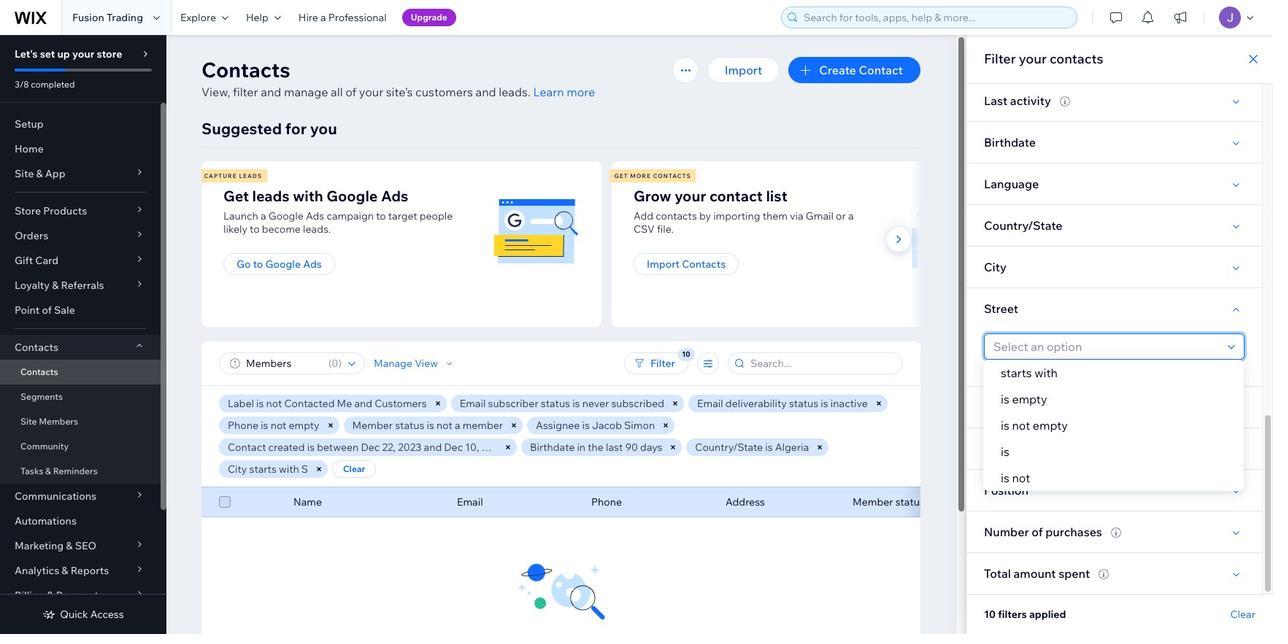 Task type: describe. For each thing, give the bounding box(es) containing it.
import button
[[707, 57, 780, 83]]

empty down starts with
[[1012, 392, 1047, 407]]

10 filters applied
[[984, 608, 1066, 621]]

is up "s"
[[307, 441, 315, 454]]

and right me
[[354, 397, 372, 410]]

go to google ads
[[237, 258, 322, 271]]

get more contacts
[[614, 172, 691, 180]]

not down company
[[1012, 471, 1030, 486]]

ads inside button
[[303, 258, 322, 271]]

list containing get leads with google ads
[[199, 161, 1018, 327]]

your inside sidebar element
[[72, 47, 94, 61]]

contacts link
[[0, 360, 161, 385]]

communications
[[15, 490, 96, 503]]

gift card
[[15, 254, 59, 267]]

Select an option field
[[989, 334, 1224, 359]]

email for email deliverability status is inactive
[[697, 397, 723, 410]]

card
[[35, 254, 59, 267]]

)
[[338, 357, 342, 370]]

birthdate in the last 90 days
[[530, 441, 662, 454]]

contacts button
[[0, 335, 161, 360]]

& for loyalty
[[52, 279, 59, 292]]

member for member status
[[853, 496, 893, 509]]

assignee
[[536, 419, 580, 432]]

learn
[[533, 85, 564, 99]]

member status is not a member
[[352, 419, 503, 432]]

city for city
[[984, 260, 1007, 275]]

segments
[[20, 391, 63, 402]]

home
[[15, 142, 44, 156]]

1 vertical spatial with
[[1035, 366, 1058, 380]]

2 2023 from the left
[[481, 441, 505, 454]]

fusion
[[72, 11, 104, 24]]

store products
[[15, 204, 87, 218]]

loyalty & referrals button
[[0, 273, 161, 298]]

and right filter
[[261, 85, 281, 99]]

is down starts with
[[1001, 392, 1010, 407]]

create contact button
[[789, 57, 921, 83]]

import contacts
[[647, 258, 726, 271]]

activity
[[1010, 93, 1051, 108]]

& for marketing
[[66, 540, 73, 553]]

members
[[39, 416, 78, 427]]

leads
[[239, 172, 262, 180]]

quick
[[60, 608, 88, 621]]

community
[[20, 441, 69, 452]]

email for email subscriber status is never subscribed
[[460, 397, 486, 410]]

explore
[[180, 11, 216, 24]]

1 dec from the left
[[361, 441, 380, 454]]

store
[[97, 47, 122, 61]]

analytics & reports button
[[0, 559, 161, 583]]

professional
[[328, 11, 387, 24]]

jacob
[[592, 419, 622, 432]]

or
[[836, 210, 846, 223]]

products
[[43, 204, 87, 218]]

sidebar element
[[0, 35, 166, 634]]

email deliverability status is inactive
[[697, 397, 868, 410]]

billing
[[15, 589, 45, 602]]

site for site & app
[[15, 167, 34, 180]]

contact
[[710, 187, 763, 205]]

suggested for you
[[202, 119, 337, 138]]

you
[[310, 119, 337, 138]]

birthdate for birthdate
[[984, 135, 1036, 150]]

filter your contacts
[[984, 50, 1104, 67]]

member
[[463, 419, 503, 432]]

1 vertical spatial contact
[[228, 441, 266, 454]]

setup link
[[0, 112, 161, 137]]

position
[[984, 483, 1029, 498]]

file.
[[657, 223, 674, 236]]

0 vertical spatial ads
[[381, 187, 408, 205]]

1 vertical spatial clear button
[[1231, 608, 1256, 621]]

is left never
[[572, 397, 580, 410]]

subscriber
[[488, 397, 539, 410]]

location
[[1024, 400, 1068, 415]]

leads
[[252, 187, 290, 205]]

of inside contacts view, filter and manage all of your site's customers and leads. learn more
[[346, 85, 356, 99]]

launch
[[223, 210, 258, 223]]

help
[[246, 11, 269, 24]]

contacts inside dropdown button
[[15, 341, 58, 354]]

store
[[15, 204, 41, 218]]

country/state for country/state is algeria
[[695, 441, 763, 454]]

90
[[625, 441, 638, 454]]

is left algeria
[[765, 441, 773, 454]]

with for google
[[293, 187, 323, 205]]

Search for tools, apps, help & more... field
[[799, 7, 1072, 28]]

import for import contacts
[[647, 258, 680, 271]]

point of sale
[[15, 304, 75, 317]]

0 vertical spatial contacts
[[1050, 50, 1104, 67]]

empty down the location
[[1033, 418, 1068, 433]]

analytics & reports
[[15, 564, 109, 577]]

Unsaved view field
[[242, 353, 324, 374]]

member for member status is not a member
[[352, 419, 393, 432]]

google inside button
[[265, 258, 301, 271]]

site & app
[[15, 167, 65, 180]]

point
[[15, 304, 40, 317]]

segments link
[[0, 385, 161, 410]]

to left the target
[[376, 210, 386, 223]]

empty down contacted
[[289, 419, 319, 432]]

is left jacob
[[582, 419, 590, 432]]

list box containing starts with
[[983, 360, 1244, 491]]

email down 10,
[[457, 496, 483, 509]]

phone for phone is not empty
[[228, 419, 258, 432]]

up
[[57, 47, 70, 61]]

contacts
[[653, 172, 691, 180]]

city for city starts with s
[[228, 463, 247, 476]]

import for import
[[725, 63, 762, 77]]

your inside contacts view, filter and manage all of your site's customers and leads. learn more
[[359, 85, 383, 99]]

app
[[45, 167, 65, 180]]

Search... field
[[746, 353, 898, 374]]

campaign
[[327, 210, 374, 223]]

not down linked location
[[1012, 418, 1030, 433]]

spent
[[1059, 567, 1090, 581]]

phone is not empty
[[228, 419, 319, 432]]

people
[[420, 210, 453, 223]]

payments
[[56, 589, 104, 602]]

site members link
[[0, 410, 161, 434]]

assignee is jacob simon
[[536, 419, 655, 432]]

of for point of sale
[[42, 304, 52, 317]]

manage
[[284, 85, 328, 99]]

learn more button
[[533, 83, 595, 101]]

is left inactive
[[821, 397, 828, 410]]

completed
[[31, 79, 75, 90]]

company
[[984, 442, 1037, 456]]

simon
[[624, 419, 655, 432]]

is not empty
[[1001, 418, 1068, 433]]

& for tasks
[[45, 466, 51, 477]]

them
[[763, 210, 788, 223]]

sale
[[54, 304, 75, 317]]

community link
[[0, 434, 161, 459]]

(
[[328, 357, 332, 370]]

1 vertical spatial google
[[268, 210, 304, 223]]

capture leads
[[204, 172, 262, 180]]



Task type: locate. For each thing, give the bounding box(es) containing it.
in
[[577, 441, 586, 454]]

with inside the get leads with google ads launch a google ads campaign to target people likely to become leads.
[[293, 187, 323, 205]]

contact right create
[[859, 63, 903, 77]]

with left "s"
[[279, 463, 299, 476]]

country/state down language
[[984, 218, 1063, 233]]

a inside the get leads with google ads launch a google ads campaign to target people likely to become leads.
[[261, 210, 266, 223]]

1 horizontal spatial dec
[[444, 441, 463, 454]]

status
[[541, 397, 570, 410], [789, 397, 819, 410], [395, 419, 424, 432], [896, 496, 925, 509]]

1 horizontal spatial 2023
[[481, 441, 505, 454]]

site inside popup button
[[15, 167, 34, 180]]

& left seo
[[66, 540, 73, 553]]

of for number of purchases
[[1032, 525, 1043, 540]]

contacts up filter
[[202, 57, 290, 82]]

0 horizontal spatial birthdate
[[530, 441, 575, 454]]

& left app
[[36, 167, 43, 180]]

inactive
[[831, 397, 868, 410]]

contacts inside button
[[682, 258, 726, 271]]

filter for filter your contacts
[[984, 50, 1016, 67]]

2 horizontal spatial of
[[1032, 525, 1043, 540]]

not up created on the bottom
[[271, 419, 286, 432]]

0 horizontal spatial of
[[42, 304, 52, 317]]

and down member status is not a member
[[424, 441, 442, 454]]

a right hire
[[321, 11, 326, 24]]

site down "home"
[[15, 167, 34, 180]]

list box
[[983, 360, 1244, 491]]

access
[[90, 608, 124, 621]]

your right up on the top of page
[[72, 47, 94, 61]]

2023 right 10,
[[481, 441, 505, 454]]

& right loyalty
[[52, 279, 59, 292]]

linked location
[[984, 400, 1068, 415]]

1 vertical spatial ads
[[306, 210, 324, 223]]

contacts up segments
[[20, 366, 58, 377]]

0 horizontal spatial city
[[228, 463, 247, 476]]

1 horizontal spatial starts
[[1001, 366, 1032, 380]]

0 horizontal spatial clear button
[[332, 461, 376, 478]]

automations
[[15, 515, 77, 528]]

& for site
[[36, 167, 43, 180]]

country/state for country/state
[[984, 218, 1063, 233]]

1 vertical spatial starts
[[249, 463, 277, 476]]

phone for phone
[[591, 496, 622, 509]]

get
[[614, 172, 628, 180]]

is not
[[1001, 471, 1030, 486]]

is down company
[[1001, 471, 1010, 486]]

0 vertical spatial clear
[[343, 464, 365, 475]]

clear
[[343, 464, 365, 475], [1231, 608, 1256, 621]]

a inside grow your contact list add contacts by importing them via gmail or a csv file.
[[848, 210, 854, 223]]

target
[[388, 210, 417, 223]]

marketing & seo
[[15, 540, 96, 553]]

1 vertical spatial city
[[228, 463, 247, 476]]

member status
[[853, 496, 925, 509]]

empty
[[1012, 392, 1047, 407], [1033, 418, 1068, 433], [289, 419, 319, 432]]

list
[[199, 161, 1018, 327]]

2 vertical spatial with
[[279, 463, 299, 476]]

1 horizontal spatial birthdate
[[984, 135, 1036, 150]]

a left member
[[455, 419, 460, 432]]

last activity
[[984, 93, 1051, 108]]

& inside dropdown button
[[66, 540, 73, 553]]

to right go
[[253, 258, 263, 271]]

filter up subscribed
[[650, 357, 675, 370]]

s
[[301, 463, 308, 476]]

leads. inside contacts view, filter and manage all of your site's customers and leads. learn more
[[499, 85, 531, 99]]

2023 right the 22,
[[398, 441, 422, 454]]

city up street
[[984, 260, 1007, 275]]

0 vertical spatial leads.
[[499, 85, 531, 99]]

days
[[640, 441, 662, 454]]

1 vertical spatial site
[[20, 416, 37, 427]]

analytics
[[15, 564, 59, 577]]

0 horizontal spatial clear
[[343, 464, 365, 475]]

a down leads
[[261, 210, 266, 223]]

help button
[[237, 0, 290, 35]]

linked
[[984, 400, 1021, 415]]

1 horizontal spatial leads.
[[499, 85, 531, 99]]

reminders
[[53, 466, 98, 477]]

0 horizontal spatial filter
[[650, 357, 675, 370]]

with for s
[[279, 463, 299, 476]]

1 horizontal spatial clear
[[1231, 608, 1256, 621]]

1 vertical spatial phone
[[591, 496, 622, 509]]

& right 'tasks'
[[45, 466, 51, 477]]

1 vertical spatial birthdate
[[530, 441, 575, 454]]

0 horizontal spatial contact
[[228, 441, 266, 454]]

0 vertical spatial clear button
[[332, 461, 376, 478]]

2 dec from the left
[[444, 441, 463, 454]]

import inside button
[[725, 63, 762, 77]]

contacts
[[202, 57, 290, 82], [682, 258, 726, 271], [15, 341, 58, 354], [20, 366, 58, 377]]

1 vertical spatial clear
[[1231, 608, 1256, 621]]

1 vertical spatial of
[[42, 304, 52, 317]]

2 vertical spatial of
[[1032, 525, 1043, 540]]

filter
[[984, 50, 1016, 67], [650, 357, 675, 370]]

city down phone is not empty
[[228, 463, 247, 476]]

email left deliverability
[[697, 397, 723, 410]]

& for billing
[[47, 589, 54, 602]]

leads. left learn
[[499, 85, 531, 99]]

& right billing
[[47, 589, 54, 602]]

with right leads
[[293, 187, 323, 205]]

0 vertical spatial contact
[[859, 63, 903, 77]]

between
[[317, 441, 359, 454]]

1 vertical spatial country/state
[[695, 441, 763, 454]]

0 horizontal spatial 2023
[[398, 441, 422, 454]]

0 horizontal spatial leads.
[[303, 223, 331, 236]]

is right label
[[256, 397, 264, 410]]

your inside grow your contact list add contacts by importing them via gmail or a csv file.
[[675, 187, 706, 205]]

0 vertical spatial filter
[[984, 50, 1016, 67]]

subscribed
[[611, 397, 664, 410]]

None checkbox
[[219, 494, 231, 511]]

& for analytics
[[62, 564, 68, 577]]

total
[[984, 567, 1011, 581]]

1 horizontal spatial phone
[[591, 496, 622, 509]]

0 horizontal spatial phone
[[228, 419, 258, 432]]

last
[[606, 441, 623, 454]]

google up campaign
[[327, 187, 378, 205]]

clear for clear button to the bottom
[[1231, 608, 1256, 621]]

is down customers
[[427, 419, 434, 432]]

your up activity
[[1019, 50, 1047, 67]]

contacts up activity
[[1050, 50, 1104, 67]]

starts up the "is empty"
[[1001, 366, 1032, 380]]

dec left 10,
[[444, 441, 463, 454]]

email up member
[[460, 397, 486, 410]]

filter up last at top
[[984, 50, 1016, 67]]

0 horizontal spatial import
[[647, 258, 680, 271]]

is down linked
[[1001, 418, 1010, 433]]

google down leads
[[268, 210, 304, 223]]

0 horizontal spatial contacts
[[656, 210, 697, 223]]

contacts left by
[[656, 210, 697, 223]]

go to google ads button
[[223, 253, 335, 275]]

phone down last
[[591, 496, 622, 509]]

contacts inside grow your contact list add contacts by importing them via gmail or a csv file.
[[656, 210, 697, 223]]

customers
[[375, 397, 427, 410]]

22,
[[382, 441, 396, 454]]

contacts inside contacts view, filter and manage all of your site's customers and leads. learn more
[[202, 57, 290, 82]]

dec left the 22,
[[361, 441, 380, 454]]

leads.
[[499, 85, 531, 99], [303, 223, 331, 236]]

grow your contact list add contacts by importing them via gmail or a csv file.
[[634, 187, 854, 236]]

3/8
[[15, 79, 29, 90]]

filter for filter
[[650, 357, 675, 370]]

birthdate up language
[[984, 135, 1036, 150]]

likely
[[223, 223, 247, 236]]

email subscriber status is never subscribed
[[460, 397, 664, 410]]

marketing & seo button
[[0, 534, 161, 559]]

hire
[[298, 11, 318, 24]]

leads. inside the get leads with google ads launch a google ads campaign to target people likely to become leads.
[[303, 223, 331, 236]]

label
[[228, 397, 254, 410]]

loyalty
[[15, 279, 50, 292]]

get
[[223, 187, 249, 205]]

starts down created on the bottom
[[249, 463, 277, 476]]

country/state down deliverability
[[695, 441, 763, 454]]

of left sale
[[42, 304, 52, 317]]

algeria
[[775, 441, 809, 454]]

google
[[327, 187, 378, 205], [268, 210, 304, 223], [265, 258, 301, 271]]

filter inside button
[[650, 357, 675, 370]]

1 horizontal spatial filter
[[984, 50, 1016, 67]]

0 vertical spatial import
[[725, 63, 762, 77]]

1 horizontal spatial member
[[853, 496, 893, 509]]

2 vertical spatial ads
[[303, 258, 322, 271]]

0 vertical spatial country/state
[[984, 218, 1063, 233]]

by
[[699, 210, 711, 223]]

0 vertical spatial city
[[984, 260, 1007, 275]]

city
[[984, 260, 1007, 275], [228, 463, 247, 476]]

clear inside clear button
[[343, 464, 365, 475]]

and right "customers"
[[476, 85, 496, 99]]

site for site members
[[20, 416, 37, 427]]

0 vertical spatial of
[[346, 85, 356, 99]]

communications button
[[0, 484, 161, 509]]

contact up 'city starts with s' at left bottom
[[228, 441, 266, 454]]

1 horizontal spatial of
[[346, 85, 356, 99]]

let's
[[15, 47, 38, 61]]

to inside button
[[253, 258, 263, 271]]

of right number
[[1032, 525, 1043, 540]]

purchases
[[1046, 525, 1102, 540]]

of right all
[[346, 85, 356, 99]]

leads. right the become
[[303, 223, 331, 236]]

3/8 completed
[[15, 79, 75, 90]]

contacts down point of sale on the top left of page
[[15, 341, 58, 354]]

not
[[266, 397, 282, 410], [1012, 418, 1030, 433], [271, 419, 286, 432], [437, 419, 452, 432], [1012, 471, 1030, 486]]

tasks & reminders link
[[0, 459, 161, 484]]

deliverability
[[726, 397, 787, 410]]

ads down the get leads with google ads launch a google ads campaign to target people likely to become leads.
[[303, 258, 322, 271]]

0 vertical spatial phone
[[228, 419, 258, 432]]

0 vertical spatial google
[[327, 187, 378, 205]]

get leads with google ads launch a google ads campaign to target people likely to become leads.
[[223, 187, 453, 236]]

1 vertical spatial filter
[[650, 357, 675, 370]]

clear for left clear button
[[343, 464, 365, 475]]

0
[[332, 357, 338, 370]]

all
[[331, 85, 343, 99]]

home link
[[0, 137, 161, 161]]

ads left campaign
[[306, 210, 324, 223]]

a inside "hire a professional" link
[[321, 11, 326, 24]]

2 vertical spatial google
[[265, 258, 301, 271]]

your left site's
[[359, 85, 383, 99]]

let's set up your store
[[15, 47, 122, 61]]

site members
[[20, 416, 78, 427]]

manage
[[374, 357, 412, 370]]

0 vertical spatial with
[[293, 187, 323, 205]]

1 horizontal spatial city
[[984, 260, 1007, 275]]

1 horizontal spatial contact
[[859, 63, 903, 77]]

0 vertical spatial starts
[[1001, 366, 1032, 380]]

with up the location
[[1035, 366, 1058, 380]]

language
[[984, 177, 1039, 191]]

0 horizontal spatial member
[[352, 419, 393, 432]]

1 2023 from the left
[[398, 441, 422, 454]]

amount
[[1014, 567, 1056, 581]]

referrals
[[61, 279, 104, 292]]

contacts view, filter and manage all of your site's customers and leads. learn more
[[202, 57, 595, 99]]

1 horizontal spatial country/state
[[984, 218, 1063, 233]]

0 vertical spatial site
[[15, 167, 34, 180]]

import inside button
[[647, 258, 680, 271]]

0 vertical spatial birthdate
[[984, 135, 1036, 150]]

is up is not
[[1001, 445, 1010, 459]]

1 vertical spatial member
[[853, 496, 893, 509]]

manage view button
[[374, 357, 456, 370]]

quick access button
[[43, 608, 124, 621]]

contact inside button
[[859, 63, 903, 77]]

1 vertical spatial leads.
[[303, 223, 331, 236]]

& left reports
[[62, 564, 68, 577]]

more
[[630, 172, 651, 180]]

ads
[[381, 187, 408, 205], [306, 210, 324, 223], [303, 258, 322, 271]]

starts inside list box
[[1001, 366, 1032, 380]]

country/state
[[984, 218, 1063, 233], [695, 441, 763, 454]]

me
[[337, 397, 352, 410]]

billing & payments
[[15, 589, 104, 602]]

of inside the point of sale link
[[42, 304, 52, 317]]

0 horizontal spatial starts
[[249, 463, 277, 476]]

contacts down by
[[682, 258, 726, 271]]

to
[[376, 210, 386, 223], [250, 223, 260, 236], [253, 258, 263, 271]]

more
[[567, 85, 595, 99]]

not up phone is not empty
[[266, 397, 282, 410]]

marketing
[[15, 540, 64, 553]]

a right or
[[848, 210, 854, 223]]

contact created is between dec 22, 2023 and dec 10, 2023
[[228, 441, 505, 454]]

not left member
[[437, 419, 452, 432]]

starts with
[[1001, 366, 1058, 380]]

and
[[261, 85, 281, 99], [476, 85, 496, 99], [354, 397, 372, 410], [424, 441, 442, 454]]

1 vertical spatial import
[[647, 258, 680, 271]]

0 horizontal spatial dec
[[361, 441, 380, 454]]

site
[[15, 167, 34, 180], [20, 416, 37, 427]]

site down segments
[[20, 416, 37, 427]]

country/state is algeria
[[695, 441, 809, 454]]

google down the become
[[265, 258, 301, 271]]

2023
[[398, 441, 422, 454], [481, 441, 505, 454]]

0 vertical spatial member
[[352, 419, 393, 432]]

ads up the target
[[381, 187, 408, 205]]

1 horizontal spatial contacts
[[1050, 50, 1104, 67]]

gift
[[15, 254, 33, 267]]

1 horizontal spatial import
[[725, 63, 762, 77]]

hire a professional link
[[290, 0, 395, 35]]

birthdate for birthdate in the last 90 days
[[530, 441, 575, 454]]

1 horizontal spatial clear button
[[1231, 608, 1256, 621]]

birthdate down assignee
[[530, 441, 575, 454]]

filters
[[998, 608, 1027, 621]]

& inside dropdown button
[[47, 589, 54, 602]]

0 horizontal spatial country/state
[[695, 441, 763, 454]]

1 vertical spatial contacts
[[656, 210, 697, 223]]

phone down label
[[228, 419, 258, 432]]

to right likely
[[250, 223, 260, 236]]

your up by
[[675, 187, 706, 205]]

is up 'city starts with s' at left bottom
[[261, 419, 268, 432]]



Task type: vqa. For each thing, say whether or not it's contained in the screenshot.
your
yes



